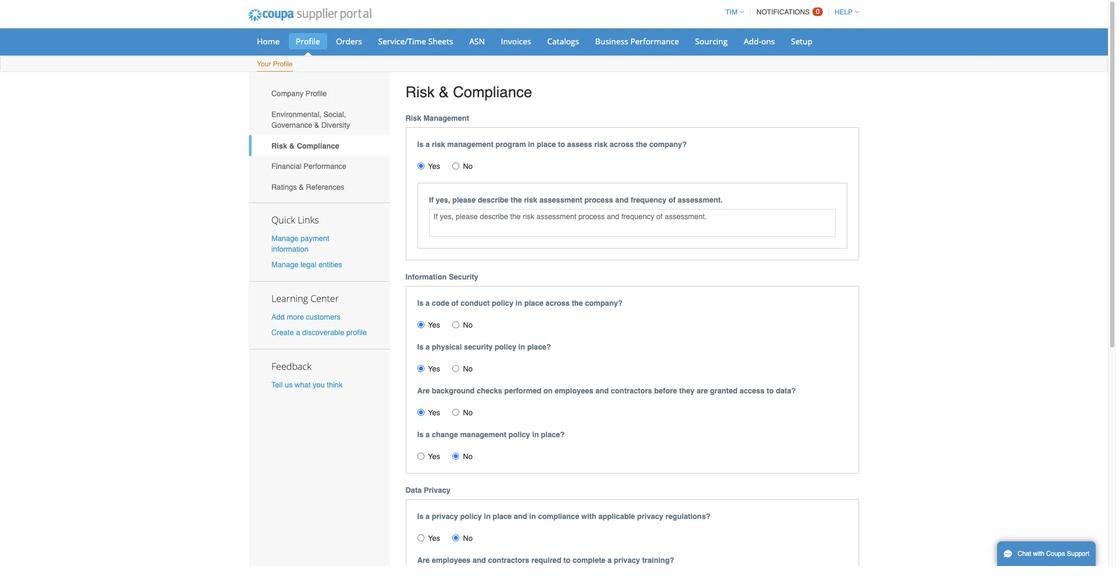 Task type: locate. For each thing, give the bounding box(es) containing it.
no for change
[[463, 453, 473, 461]]

1 vertical spatial place?
[[541, 431, 565, 439]]

a for discoverable
[[296, 329, 300, 337]]

risk right assess
[[594, 140, 608, 149]]

1 are from the top
[[417, 387, 430, 395]]

a left change at bottom
[[426, 431, 430, 439]]

compliance up management
[[453, 84, 532, 101]]

of right code
[[451, 299, 459, 308]]

1 vertical spatial compliance
[[297, 142, 339, 150]]

employees
[[555, 387, 593, 395], [432, 557, 471, 565]]

are for are background checks performed on employees and contractors before they are granted access to data?
[[417, 387, 430, 395]]

1 horizontal spatial of
[[669, 196, 676, 204]]

5 no from the top
[[463, 453, 473, 461]]

4 yes from the top
[[428, 409, 440, 417]]

yes,
[[436, 196, 450, 204]]

information
[[405, 273, 447, 281]]

risk
[[432, 140, 445, 149], [594, 140, 608, 149], [524, 196, 537, 204]]

no
[[463, 162, 473, 171], [463, 321, 473, 330], [463, 365, 473, 373], [463, 409, 473, 417], [463, 453, 473, 461], [463, 535, 473, 543]]

manage down information
[[271, 261, 298, 269]]

performance right business
[[630, 36, 679, 47]]

2 vertical spatial the
[[572, 299, 583, 308]]

risk up risk management
[[405, 84, 435, 101]]

is for is a risk management program in place to assess risk across the company?
[[417, 140, 424, 149]]

1 vertical spatial profile
[[273, 60, 293, 68]]

0 vertical spatial risk
[[405, 84, 435, 101]]

your profile link
[[256, 58, 293, 72]]

with
[[581, 513, 596, 521], [1033, 551, 1045, 558]]

5 is from the top
[[417, 513, 424, 521]]

manage
[[271, 234, 298, 243], [271, 261, 298, 269]]

1 vertical spatial performance
[[303, 162, 346, 171]]

compliance up financial performance link
[[297, 142, 339, 150]]

1 horizontal spatial with
[[1033, 551, 1045, 558]]

yes down code
[[428, 321, 440, 330]]

performance
[[630, 36, 679, 47], [303, 162, 346, 171]]

2 vertical spatial risk
[[271, 142, 287, 150]]

compliance
[[538, 513, 579, 521]]

1 vertical spatial employees
[[432, 557, 471, 565]]

yes down privacy at the bottom of page
[[428, 535, 440, 543]]

None radio
[[417, 163, 424, 169], [452, 163, 459, 169], [417, 322, 424, 328], [452, 365, 459, 372], [417, 409, 424, 416], [417, 453, 424, 460], [452, 535, 459, 542], [417, 163, 424, 169], [452, 163, 459, 169], [417, 322, 424, 328], [452, 365, 459, 372], [417, 409, 424, 416], [417, 453, 424, 460], [452, 535, 459, 542]]

legal
[[301, 261, 316, 269]]

2 vertical spatial profile
[[306, 90, 327, 98]]

quick
[[271, 213, 295, 226]]

risk left management
[[405, 114, 421, 122]]

0 vertical spatial manage
[[271, 234, 298, 243]]

references
[[306, 183, 344, 192]]

2 horizontal spatial the
[[636, 140, 647, 149]]

security
[[449, 273, 478, 281]]

place?
[[527, 343, 551, 351], [541, 431, 565, 439]]

privacy
[[432, 513, 458, 521], [637, 513, 663, 521], [614, 557, 640, 565]]

to
[[558, 140, 565, 149], [767, 387, 774, 395], [563, 557, 571, 565]]

2 is from the top
[[417, 299, 424, 308]]

1 horizontal spatial compliance
[[453, 84, 532, 101]]

5 yes from the top
[[428, 453, 440, 461]]

2 are from the top
[[417, 557, 430, 565]]

a
[[426, 140, 430, 149], [426, 299, 430, 308], [296, 329, 300, 337], [426, 343, 430, 351], [426, 431, 430, 439], [426, 513, 430, 521], [608, 557, 612, 565]]

company profile link
[[249, 84, 389, 104]]

is left change at bottom
[[417, 431, 424, 439]]

place? down on
[[541, 431, 565, 439]]

1 vertical spatial risk & compliance
[[271, 142, 339, 150]]

& inside environmental, social, governance & diversity
[[314, 121, 319, 130]]

0 vertical spatial across
[[610, 140, 634, 149]]

0 horizontal spatial the
[[511, 196, 522, 204]]

add-
[[744, 36, 761, 47]]

orders link
[[329, 33, 369, 49]]

management right change at bottom
[[460, 431, 506, 439]]

manage legal entities
[[271, 261, 342, 269]]

policy
[[492, 299, 513, 308], [495, 343, 516, 351], [508, 431, 530, 439], [460, 513, 482, 521]]

what
[[295, 381, 311, 390]]

management for policy
[[460, 431, 506, 439]]

risk up financial
[[271, 142, 287, 150]]

risk down risk management
[[432, 140, 445, 149]]

notifications 0
[[757, 7, 820, 16]]

&
[[439, 84, 449, 101], [314, 121, 319, 130], [289, 142, 295, 150], [299, 183, 304, 192]]

0 vertical spatial place?
[[527, 343, 551, 351]]

0 vertical spatial management
[[447, 140, 494, 149]]

risk & compliance up financial performance
[[271, 142, 339, 150]]

add more customers
[[271, 313, 341, 322]]

1 vertical spatial risk
[[405, 114, 421, 122]]

compliance
[[453, 84, 532, 101], [297, 142, 339, 150]]

of right frequency
[[669, 196, 676, 204]]

1 horizontal spatial company?
[[649, 140, 687, 149]]

yes up if
[[428, 162, 440, 171]]

0 vertical spatial company?
[[649, 140, 687, 149]]

is
[[417, 140, 424, 149], [417, 299, 424, 308], [417, 343, 424, 351], [417, 431, 424, 439], [417, 513, 424, 521]]

create a discoverable profile
[[271, 329, 367, 337]]

risk & compliance up management
[[405, 84, 532, 101]]

& down 'governance'
[[289, 142, 295, 150]]

performance inside financial performance link
[[303, 162, 346, 171]]

a down data privacy
[[426, 513, 430, 521]]

2 horizontal spatial risk
[[594, 140, 608, 149]]

granted
[[710, 387, 738, 395]]

1 vertical spatial management
[[460, 431, 506, 439]]

0 vertical spatial compliance
[[453, 84, 532, 101]]

quick links
[[271, 213, 319, 226]]

if
[[429, 196, 434, 204]]

0 vertical spatial are
[[417, 387, 430, 395]]

if yes, please describe the risk assessment process and frequency of assessment.
[[429, 196, 723, 204]]

company profile
[[271, 90, 327, 98]]

0 horizontal spatial across
[[546, 299, 570, 308]]

orders
[[336, 36, 362, 47]]

4 is from the top
[[417, 431, 424, 439]]

is for is a physical security policy in place?
[[417, 343, 424, 351]]

coupa
[[1046, 551, 1065, 558]]

financial performance
[[271, 162, 346, 171]]

profile link
[[289, 33, 327, 49]]

is left code
[[417, 299, 424, 308]]

0 horizontal spatial with
[[581, 513, 596, 521]]

6 no from the top
[[463, 535, 473, 543]]

yes up change at bottom
[[428, 409, 440, 417]]

think
[[327, 381, 343, 390]]

a down risk management
[[426, 140, 430, 149]]

0 horizontal spatial performance
[[303, 162, 346, 171]]

a right "create"
[[296, 329, 300, 337]]

place? for is a change management policy in place?
[[541, 431, 565, 439]]

contractors left before
[[611, 387, 652, 395]]

management for program
[[447, 140, 494, 149]]

3 is from the top
[[417, 343, 424, 351]]

3 yes from the top
[[428, 365, 440, 373]]

to left data?
[[767, 387, 774, 395]]

2 manage from the top
[[271, 261, 298, 269]]

is left physical at bottom
[[417, 343, 424, 351]]

is down data
[[417, 513, 424, 521]]

business performance
[[595, 36, 679, 47]]

0 vertical spatial risk & compliance
[[405, 84, 532, 101]]

performance inside business performance link
[[630, 36, 679, 47]]

0 vertical spatial performance
[[630, 36, 679, 47]]

place
[[537, 140, 556, 149], [524, 299, 543, 308], [493, 513, 512, 521]]

is for is a code of conduct policy in place across the company?
[[417, 299, 424, 308]]

0 vertical spatial to
[[558, 140, 565, 149]]

management down management
[[447, 140, 494, 149]]

with right chat
[[1033, 551, 1045, 558]]

add-ons
[[744, 36, 775, 47]]

a left physical at bottom
[[426, 343, 430, 351]]

yes for is a code of conduct policy in place across the company?
[[428, 321, 440, 330]]

frequency
[[631, 196, 666, 204]]

navigation
[[721, 2, 859, 22]]

risk
[[405, 84, 435, 101], [405, 114, 421, 122], [271, 142, 287, 150]]

privacy down privacy at the bottom of page
[[432, 513, 458, 521]]

service/time
[[378, 36, 426, 47]]

1 horizontal spatial across
[[610, 140, 634, 149]]

1 vertical spatial contractors
[[488, 557, 529, 565]]

manage for manage payment information
[[271, 234, 298, 243]]

complete
[[573, 557, 606, 565]]

are
[[697, 387, 708, 395]]

1 no from the top
[[463, 162, 473, 171]]

is down risk management
[[417, 140, 424, 149]]

a for code
[[426, 299, 430, 308]]

risk & compliance
[[405, 84, 532, 101], [271, 142, 339, 150]]

tim link
[[721, 8, 744, 16]]

you
[[313, 381, 325, 390]]

manage inside the manage payment information
[[271, 234, 298, 243]]

place? for is a physical security policy in place?
[[527, 343, 551, 351]]

yes down change at bottom
[[428, 453, 440, 461]]

business performance link
[[588, 33, 686, 49]]

process
[[584, 196, 613, 204]]

company
[[271, 90, 303, 98]]

diversity
[[321, 121, 350, 130]]

assess
[[567, 140, 592, 149]]

profile down coupa supplier portal image
[[296, 36, 320, 47]]

1 is from the top
[[417, 140, 424, 149]]

contractors left required
[[488, 557, 529, 565]]

no for checks
[[463, 409, 473, 417]]

performance up references on the left of the page
[[303, 162, 346, 171]]

0 vertical spatial with
[[581, 513, 596, 521]]

2 no from the top
[[463, 321, 473, 330]]

1 horizontal spatial employees
[[555, 387, 593, 395]]

1 vertical spatial company?
[[585, 299, 623, 308]]

a left code
[[426, 299, 430, 308]]

regulations?
[[666, 513, 710, 521]]

manage up information
[[271, 234, 298, 243]]

data
[[405, 486, 422, 495]]

to right required
[[563, 557, 571, 565]]

0 horizontal spatial risk
[[432, 140, 445, 149]]

yes for are background checks performed on employees and contractors before they are granted access to data?
[[428, 409, 440, 417]]

the
[[636, 140, 647, 149], [511, 196, 522, 204], [572, 299, 583, 308]]

yes down physical at bottom
[[428, 365, 440, 373]]

risk left assessment
[[524, 196, 537, 204]]

3 no from the top
[[463, 365, 473, 373]]

1 vertical spatial are
[[417, 557, 430, 565]]

2 yes from the top
[[428, 321, 440, 330]]

0 horizontal spatial of
[[451, 299, 459, 308]]

across
[[610, 140, 634, 149], [546, 299, 570, 308]]

1 vertical spatial the
[[511, 196, 522, 204]]

your profile
[[257, 60, 293, 68]]

profile right your
[[273, 60, 293, 68]]

1 manage from the top
[[271, 234, 298, 243]]

1 horizontal spatial risk
[[524, 196, 537, 204]]

add
[[271, 313, 285, 322]]

to left assess
[[558, 140, 565, 149]]

1 vertical spatial to
[[767, 387, 774, 395]]

1 vertical spatial manage
[[271, 261, 298, 269]]

create a discoverable profile link
[[271, 329, 367, 337]]

environmental, social, governance & diversity
[[271, 110, 350, 130]]

tim
[[726, 8, 738, 16]]

links
[[298, 213, 319, 226]]

1 vertical spatial with
[[1033, 551, 1045, 558]]

entities
[[318, 261, 342, 269]]

None radio
[[452, 322, 459, 328], [417, 365, 424, 372], [452, 409, 459, 416], [452, 453, 459, 460], [417, 535, 424, 542], [452, 322, 459, 328], [417, 365, 424, 372], [452, 409, 459, 416], [452, 453, 459, 460], [417, 535, 424, 542]]

performance for business performance
[[630, 36, 679, 47]]

is for is a privacy policy in place and in compliance with applicable privacy regulations?
[[417, 513, 424, 521]]

home
[[257, 36, 280, 47]]

& left diversity
[[314, 121, 319, 130]]

6 yes from the top
[[428, 535, 440, 543]]

with left applicable
[[581, 513, 596, 521]]

assessment
[[539, 196, 582, 204]]

4 no from the top
[[463, 409, 473, 417]]

profile up "environmental, social, governance & diversity" link
[[306, 90, 327, 98]]

applicable
[[598, 513, 635, 521]]

risk for is
[[405, 114, 421, 122]]

2 vertical spatial place
[[493, 513, 512, 521]]

1 horizontal spatial contractors
[[611, 387, 652, 395]]

place? up on
[[527, 343, 551, 351]]

1 yes from the top
[[428, 162, 440, 171]]

1 horizontal spatial performance
[[630, 36, 679, 47]]

center
[[310, 292, 339, 305]]

profile
[[296, 36, 320, 47], [273, 60, 293, 68], [306, 90, 327, 98]]

and
[[615, 196, 629, 204], [596, 387, 609, 395], [514, 513, 527, 521], [473, 557, 486, 565]]

0 horizontal spatial employees
[[432, 557, 471, 565]]



Task type: describe. For each thing, give the bounding box(es) containing it.
financial performance link
[[249, 156, 389, 177]]

a for physical
[[426, 343, 430, 351]]

a right complete
[[608, 557, 612, 565]]

program
[[496, 140, 526, 149]]

security
[[464, 343, 493, 351]]

0 vertical spatial the
[[636, 140, 647, 149]]

business
[[595, 36, 628, 47]]

catalogs link
[[540, 33, 586, 49]]

sourcing
[[695, 36, 728, 47]]

asn link
[[462, 33, 492, 49]]

ons
[[761, 36, 775, 47]]

checks
[[477, 387, 502, 395]]

information security
[[405, 273, 478, 281]]

yes for is a physical security policy in place?
[[428, 365, 440, 373]]

no for risk
[[463, 162, 473, 171]]

yes for is a risk management program in place to assess risk across the company?
[[428, 162, 440, 171]]

0 horizontal spatial contractors
[[488, 557, 529, 565]]

tell us what you think
[[271, 381, 343, 390]]

no for code
[[463, 321, 473, 330]]

0 horizontal spatial company?
[[585, 299, 623, 308]]

If yes, please describe the risk assessment process and frequency of assessment. text field
[[429, 209, 836, 237]]

invoices link
[[494, 33, 538, 49]]

manage payment information
[[271, 234, 329, 254]]

privacy right applicable
[[637, 513, 663, 521]]

access
[[740, 387, 765, 395]]

is a code of conduct policy in place across the company?
[[417, 299, 623, 308]]

profile for company profile
[[306, 90, 327, 98]]

sourcing link
[[688, 33, 735, 49]]

customers
[[306, 313, 341, 322]]

discoverable
[[302, 329, 344, 337]]

assessment.
[[678, 196, 723, 204]]

0 vertical spatial of
[[669, 196, 676, 204]]

environmental,
[[271, 110, 321, 119]]

risk for risk
[[405, 84, 435, 101]]

add-ons link
[[737, 33, 782, 49]]

they
[[679, 387, 695, 395]]

no for privacy
[[463, 535, 473, 543]]

a for risk
[[426, 140, 430, 149]]

2 vertical spatial to
[[563, 557, 571, 565]]

before
[[654, 387, 677, 395]]

with inside button
[[1033, 551, 1045, 558]]

0 vertical spatial place
[[537, 140, 556, 149]]

profile
[[346, 329, 367, 337]]

training?
[[642, 557, 674, 565]]

chat with coupa support
[[1018, 551, 1090, 558]]

1 vertical spatial across
[[546, 299, 570, 308]]

data privacy
[[405, 486, 450, 495]]

conduct
[[461, 299, 490, 308]]

manage payment information link
[[271, 234, 329, 254]]

are background checks performed on employees and contractors before they are granted access to data?
[[417, 387, 796, 395]]

0 vertical spatial profile
[[296, 36, 320, 47]]

0 vertical spatial employees
[[555, 387, 593, 395]]

yes for is a change management policy in place?
[[428, 453, 440, 461]]

data?
[[776, 387, 796, 395]]

required
[[531, 557, 561, 565]]

code
[[432, 299, 449, 308]]

social,
[[323, 110, 346, 119]]

coupa supplier portal image
[[241, 2, 379, 28]]

navigation containing notifications 0
[[721, 2, 859, 22]]

please
[[452, 196, 476, 204]]

management
[[423, 114, 469, 122]]

is a change management policy in place?
[[417, 431, 565, 439]]

learning
[[271, 292, 308, 305]]

payment
[[301, 234, 329, 243]]

ratings
[[271, 183, 297, 192]]

a for privacy
[[426, 513, 430, 521]]

chat with coupa support button
[[997, 542, 1096, 567]]

& up management
[[439, 84, 449, 101]]

privacy
[[424, 486, 450, 495]]

0 vertical spatial contractors
[[611, 387, 652, 395]]

profile for your profile
[[273, 60, 293, 68]]

chat
[[1018, 551, 1031, 558]]

no for physical
[[463, 365, 473, 373]]

1 vertical spatial place
[[524, 299, 543, 308]]

governance
[[271, 121, 312, 130]]

feedback
[[271, 360, 311, 373]]

setup link
[[784, 33, 820, 49]]

0
[[816, 7, 820, 16]]

us
[[285, 381, 293, 390]]

privacy left "training?" at right
[[614, 557, 640, 565]]

create
[[271, 329, 294, 337]]

0 horizontal spatial risk & compliance
[[271, 142, 339, 150]]

1 horizontal spatial the
[[572, 299, 583, 308]]

performance for financial performance
[[303, 162, 346, 171]]

ratings & references link
[[249, 177, 389, 198]]

help
[[835, 8, 853, 16]]

asn
[[469, 36, 485, 47]]

setup
[[791, 36, 813, 47]]

1 horizontal spatial risk & compliance
[[405, 84, 532, 101]]

service/time sheets
[[378, 36, 453, 47]]

performed
[[504, 387, 541, 395]]

invoices
[[501, 36, 531, 47]]

home link
[[250, 33, 287, 49]]

environmental, social, governance & diversity link
[[249, 104, 389, 136]]

are for are employees and contractors required to complete a privacy training?
[[417, 557, 430, 565]]

help link
[[830, 8, 859, 16]]

service/time sheets link
[[371, 33, 460, 49]]

a for change
[[426, 431, 430, 439]]

support
[[1067, 551, 1090, 558]]

is a risk management program in place to assess risk across the company?
[[417, 140, 687, 149]]

information
[[271, 245, 308, 254]]

ratings & references
[[271, 183, 344, 192]]

catalogs
[[547, 36, 579, 47]]

1 vertical spatial of
[[451, 299, 459, 308]]

is for is a change management policy in place?
[[417, 431, 424, 439]]

yes for is a privacy policy in place and in compliance with applicable privacy regulations?
[[428, 535, 440, 543]]

tell us what you think button
[[271, 380, 343, 391]]

& right ratings
[[299, 183, 304, 192]]

is a physical security policy in place?
[[417, 343, 551, 351]]

manage for manage legal entities
[[271, 261, 298, 269]]

manage legal entities link
[[271, 261, 342, 269]]

0 horizontal spatial compliance
[[297, 142, 339, 150]]

is a privacy policy in place and in compliance with applicable privacy regulations?
[[417, 513, 710, 521]]

your
[[257, 60, 271, 68]]

learning center
[[271, 292, 339, 305]]

background
[[432, 387, 475, 395]]

physical
[[432, 343, 462, 351]]



Task type: vqa. For each thing, say whether or not it's contained in the screenshot.
top Search Areas... text field
no



